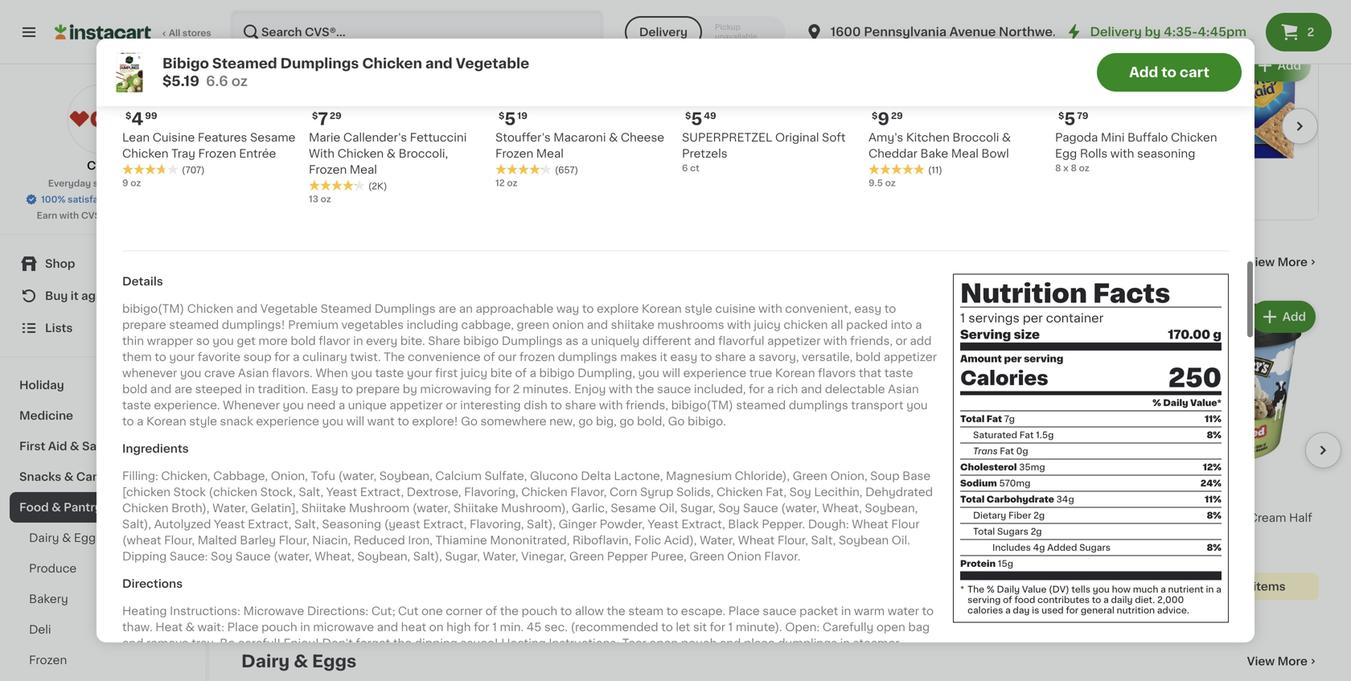 Task type: locate. For each thing, give the bounding box(es) containing it.
you left how
[[1093, 585, 1110, 594]]

99
[[145, 111, 157, 120], [991, 476, 1004, 485]]

and up dumplings!
[[236, 303, 258, 315]]

delivery for delivery
[[640, 27, 688, 38]]

snacks inside "link"
[[19, 472, 61, 483]]

1 11% from the top
[[1205, 415, 1222, 424]]

dairy up produce
[[29, 533, 59, 544]]

2 horizontal spatial fiber
[[1045, 512, 1074, 524]]

salt), down iron,
[[413, 551, 442, 563]]

9 right store
[[122, 179, 128, 188]]

$ 7 49 up 1,
[[1154, 475, 1184, 492]]

in inside * the % daily value (dv) tells you how much a nutrient in a serving of food contributes to a daily diet. 2,000 calories a day is used for general nutrition advice.
[[1206, 585, 1215, 594]]

let left sit
[[676, 622, 691, 633]]

superpretzel original soft pretzels 6 ct
[[682, 132, 846, 173]]

steamed inside bibigo steamed dumplings chicken and vegetable
[[280, 512, 331, 524]]

$ 7 49 for ben
[[1154, 475, 1184, 492]]

fat up 0g
[[1020, 431, 1034, 440]]

3 free from the left
[[843, 498, 863, 507]]

1 vertical spatial your
[[407, 368, 433, 379]]

0 vertical spatial cereal
[[717, 528, 754, 540]]

somewhere
[[481, 416, 547, 427]]

salt, up $4
[[299, 487, 324, 498]]

in right the nutrient
[[1206, 585, 1215, 594]]

bibigo inside bibigo steamed dumplings chicken and vegetable
[[241, 512, 277, 524]]

0 vertical spatial view more
[[1248, 256, 1308, 268]]

1 vertical spatial kids
[[495, 545, 520, 556]]

serving down size
[[1024, 354, 1064, 364]]

x down barley at the bottom left of page
[[250, 559, 255, 568]]

mononitrated,
[[490, 535, 570, 546]]

items for kellogg froot loops breakfast cereal, kids cereal, family breakfast, original
[[890, 597, 923, 608]]

all stores
[[169, 29, 211, 37]]

oreo
[[1088, 86, 1116, 97]]

frozen inside stouffer's macaroni & cheese frozen meal
[[496, 148, 534, 159]]

& inside "link"
[[64, 472, 74, 483]]

2 view more link from the top
[[1248, 654, 1320, 670]]

1 vertical spatial microwave
[[754, 670, 815, 682]]

salt, up (240)
[[294, 519, 319, 530]]

cereal, inside post pebbles fruity pebbles breakfast cereal, gluten free, kids snacks, small cereal box
[[536, 528, 575, 540]]

1 horizontal spatial salt),
[[413, 551, 442, 563]]

0 vertical spatial instructions:
[[170, 606, 241, 617]]

3 get from the left
[[818, 498, 835, 507]]

1 horizontal spatial meal
[[537, 148, 564, 159]]

0 vertical spatial water,
[[213, 503, 248, 514]]

49 for ben & jerry's ice cream half baked®
[[1172, 476, 1184, 485]]

soy
[[790, 487, 812, 498], [719, 503, 741, 514], [211, 551, 233, 563]]

amount per serving
[[961, 354, 1064, 364]]

& right the food at the bottom left of the page
[[52, 502, 61, 513]]

$ 5 19
[[499, 111, 528, 128], [245, 475, 274, 492]]

fiber down one
[[1009, 511, 1032, 520]]

0 vertical spatial more
[[1278, 256, 1308, 268]]

get for fruity
[[454, 498, 471, 507]]

2 view from the top
[[1248, 656, 1275, 667]]

1 horizontal spatial wheat
[[852, 519, 889, 530]]

pepper.
[[762, 519, 806, 530]]

vegetable for bibigo steamed dumplings chicken and vegetable $5.19 6.6 oz
[[456, 57, 530, 70]]

see eligible items down cheddar
[[868, 168, 949, 177]]

2 free from the left
[[661, 498, 681, 507]]

all stores link
[[55, 10, 212, 55]]

1 buy 1 get 1 free from the left
[[428, 498, 499, 507]]

bibigo.
[[688, 416, 726, 427]]

for
[[274, 352, 290, 363], [495, 384, 510, 395], [749, 384, 765, 395], [1066, 606, 1079, 615], [474, 622, 490, 633], [710, 622, 726, 633], [273, 654, 289, 666]]

0 horizontal spatial dairy & eggs
[[29, 533, 102, 544]]

seasoning
[[322, 519, 381, 530]]

item carousel region
[[122, 0, 1252, 212], [241, 291, 1342, 626]]

2 go from the left
[[620, 416, 634, 427]]

1 horizontal spatial prepare
[[356, 384, 400, 395]]

style up mushrooms
[[685, 303, 713, 315]]

& inside marie callender's fettuccini with chicken & broccoli, frozen meal
[[387, 148, 396, 159]]

1 view more from the top
[[1248, 256, 1308, 268]]

delivery inside button
[[640, 27, 688, 38]]

one
[[1000, 496, 1024, 508]]

2 8% from the top
[[1207, 511, 1222, 520]]

buffalo
[[1128, 132, 1169, 143]]

taste down twist.
[[375, 368, 404, 379]]

12 oz
[[496, 179, 518, 188]]

steamed down spend $15, save $4
[[280, 512, 331, 524]]

style down experience.
[[189, 416, 217, 427]]

all
[[169, 29, 180, 37]]

you inside * the % daily value (dv) tells you how much a nutrient in a serving of food contributes to a daily diet. 2,000 calories a day is used for general nutrition advice.
[[1093, 585, 1110, 594]]

whenever
[[122, 368, 177, 379]]

2 vertical spatial will
[[517, 654, 536, 666]]

steamed for bibigo steamed dumplings chicken and vegetable
[[280, 512, 331, 524]]

0 vertical spatial friends,
[[851, 336, 893, 347]]

6 inside product group
[[241, 559, 247, 568]]

tear
[[623, 638, 647, 649]]

oil.
[[892, 535, 911, 546]]

delectable
[[825, 384, 886, 395]]

2 shiitake from the left
[[454, 503, 498, 514]]

2 horizontal spatial free
[[843, 498, 863, 507]]

barley
[[240, 535, 276, 546]]

(chicken
[[209, 487, 258, 498]]

0 horizontal spatial per
[[1005, 354, 1022, 364]]

extract, up acid), on the bottom
[[682, 519, 726, 530]]

1 free from the left
[[479, 498, 499, 507]]

product group containing 5
[[241, 298, 410, 600]]

0 vertical spatial $ 4 99
[[126, 111, 157, 128]]

1 vertical spatial salt,
[[294, 519, 319, 530]]

dumplings inside bibigo steamed dumplings chicken and vegetable $5.19 6.6 oz
[[281, 57, 359, 70]]

0 vertical spatial 11%
[[1205, 415, 1222, 424]]

seasoning
[[1138, 148, 1196, 159]]

breakfast inside kellogg froot loops breakfast cereal, kids cereal, family breakfast, original
[[787, 528, 841, 540]]

oz
[[232, 74, 248, 88], [891, 132, 901, 141], [1100, 149, 1110, 157], [1079, 164, 1090, 173], [131, 179, 141, 188], [507, 179, 518, 188], [886, 179, 896, 188], [321, 195, 331, 204], [987, 543, 997, 552], [274, 559, 284, 568], [615, 559, 625, 568]]

juicy up microwaving
[[461, 368, 488, 379]]

0 vertical spatial $ 5 19
[[499, 111, 528, 128]]

frozen inside marie callender's fettuccini with chicken & broccoli, frozen meal
[[309, 164, 347, 175]]

$ 7 49 for oreo
[[1091, 48, 1121, 65]]

wheat, down lecithin,
[[823, 503, 862, 514]]

fat,
[[766, 487, 787, 498]]

0 horizontal spatial buy 1 get 1 free
[[428, 498, 499, 507]]

0 vertical spatial experience
[[684, 368, 747, 379]]

extracare®
[[108, 211, 159, 220]]

0 horizontal spatial microwave
[[243, 606, 304, 617]]

product group containing 4
[[969, 298, 1138, 554]]

cart
[[1180, 66, 1210, 79]]

29 for amy's
[[891, 111, 903, 120]]

true
[[750, 368, 773, 379]]

flour
[[892, 519, 920, 530]]

prepare
[[122, 320, 166, 331], [356, 384, 400, 395]]

nabisco holiday image
[[242, 33, 574, 219]]

more for dairy & eggs
[[1278, 656, 1308, 667]]

the inside * the % daily value (dv) tells you how much a nutrient in a serving of food contributes to a daily diet. 2,000 calories a day is used for general nutrition advice.
[[968, 585, 985, 594]]

0 horizontal spatial delivery
[[640, 27, 688, 38]]

oz right 13
[[321, 195, 331, 204]]

3 8% from the top
[[1207, 543, 1222, 552]]

1 go from the left
[[579, 416, 593, 427]]

see inside product group
[[868, 168, 886, 177]]

2 breakfast from the left
[[661, 528, 715, 540]]

chicken inside bibigo steamed dumplings chicken and vegetable $5.19 6.6 oz
[[362, 57, 422, 70]]

sauce inside the bibigo(tm) chicken and vegetable steamed dumplings are an approachable way to explore korean style cuisine with convenient, easy to prepare steamed dumplings! premium vegetables including cabbage, green onion and shiitake mushrooms with juicy chicken all packed into a thin wrapper so you get more bold flavor in every bite.  share bibigo dumplings as a uniquely different and flavorful appetizer with friends, or add them to your favorite soup for a culinary twist. the convenience of our frozen dumplings makes it easy to share a savory, versatile, bold appetizer whenever you crave asian flavors.  when you taste your first juicy bite of a bibigo dumpling, you will experience true korean flavors that taste bold and are steeped in tradition. easy to prepare by microwaving for 2 minutes. enjoy with the sauce included, for a rich and delectable asian taste experience. whenever you need a unique appetizer or interesting dish to share with friends, bibigo(tm) steamed dumplings transport you to a korean style snack experience you will want to explore!  go somewhere new, go big, go bold, go bibigo.
[[657, 384, 691, 395]]

get for jerry's
[[1184, 498, 1201, 507]]

0 horizontal spatial dairy & eggs link
[[10, 523, 196, 554]]

6 right delta
[[614, 475, 626, 492]]

post down dextrose, on the left bottom of the page
[[423, 512, 449, 524]]

2 get from the left
[[636, 498, 653, 507]]

soybean,
[[380, 471, 433, 482], [865, 503, 918, 514], [357, 551, 411, 563]]

4:35-
[[1164, 26, 1198, 38]]

buy for kellogg froot loops breakfast cereal, kids cereal, family breakfast, original
[[792, 498, 810, 507]]

product group containing ritz fresh stacks original crackers
[[735, 46, 962, 186]]

0 vertical spatial view
[[1248, 256, 1275, 268]]

eggs up the 1200
[[312, 653, 357, 670]]

add button inside add link
[[1248, 51, 1310, 80]]

entrée
[[239, 148, 276, 159]]

instacart logo image
[[55, 23, 151, 42]]

x for 8 x 1.48 oz
[[863, 132, 868, 141]]

minutes.
[[523, 384, 572, 395], [315, 654, 364, 666]]

korean up rich
[[775, 368, 816, 379]]

remove
[[146, 638, 189, 649]]

see eligible items for kellogg froot loops breakfast cereal, kids cereal, family breakfast, original
[[820, 597, 923, 608]]

1 $ 6 49 from the left
[[426, 475, 458, 492]]

4 inside product group
[[978, 475, 990, 492]]

6.6 inside product group
[[257, 559, 271, 568]]

lists
[[45, 323, 73, 334]]

earn
[[37, 211, 57, 220]]

cvs® up everyday store prices link
[[87, 160, 118, 171]]

flavors
[[818, 368, 856, 379]]

cut;
[[372, 606, 395, 617]]

2 vertical spatial 8%
[[1207, 543, 1222, 552]]

1 horizontal spatial microwave
[[754, 670, 815, 682]]

steamed inside the bibigo(tm) chicken and vegetable steamed dumplings are an approachable way to explore korean style cuisine with convenient, easy to prepare steamed dumplings! premium vegetables including cabbage, green onion and shiitake mushrooms with juicy chicken all packed into a thin wrapper so you get more bold flavor in every bite.  share bibigo dumplings as a uniquely different and flavorful appetizer with friends, or add them to your favorite soup for a culinary twist. the convenience of our frozen dumplings makes it easy to share a savory, versatile, bold appetizer whenever you crave asian flavors.  when you taste your first juicy bite of a bibigo dumpling, you will experience true korean flavors that taste bold and are steeped in tradition. easy to prepare by microwaving for 2 minutes. enjoy with the sauce included, for a rich and delectable asian taste experience. whenever you need a unique appetizer or interesting dish to share with friends, bibigo(tm) steamed dumplings transport you to a korean style snack experience you will want to explore!  go somewhere new, go big, go bold, go bibigo.
[[321, 303, 372, 315]]

microwave down dumpling
[[754, 670, 815, 682]]

packet
[[800, 606, 839, 617]]

7 for buy 1, get 1 for 50%
[[1160, 475, 1170, 492]]

0 horizontal spatial wheat
[[738, 535, 775, 546]]

minutes. inside heating instructions: microwave directions: cut; cut one corner of the pouch to allow the steam to escape. place sauce packet in warm water to thaw. heat & wait: place pouch in microwave and heat on high for 1 min. 45 sec. (recommended to let sit for 1 minute). open: carefully open bag and remove tray. be careful! enjoy! don't forget the dipping sauce! heating instructions: tear open pouch and place dumplings in steamer (remove from tray). steam for 3-4 minutes. caution! these dumplings will be hot. carefully bite the top or side of the dumpling to let the inside cool before consuming. based on 1200 watt microwave. microwave heating instructions may vary depending on microwave oven watt
[[315, 654, 364, 666]]

original inside ritz fresh stacks original crackers
[[855, 102, 898, 113]]

side
[[718, 654, 741, 666]]

and up the fettuccini
[[426, 57, 453, 70]]

spend inside product group
[[246, 498, 276, 507]]

total up saturated
[[961, 415, 985, 424]]

19 for spend
[[263, 476, 274, 485]]

1 horizontal spatial $ 5 19
[[499, 111, 528, 128]]

19 inside product group
[[263, 476, 274, 485]]

1 view more link from the top
[[1248, 254, 1320, 270]]

depending
[[673, 670, 734, 682]]

2 horizontal spatial or
[[896, 336, 908, 347]]

breakfast for cocoa
[[661, 528, 715, 540]]

buy for post pebbles fruity pebbles breakfast cereal, gluten free, kids snacks, small cereal box
[[428, 498, 446, 507]]

buy down corn
[[610, 498, 628, 507]]

post pebbles cocoa pebbles breakfast cereal
[[605, 512, 754, 540]]

14.1
[[969, 543, 985, 552]]

oven
[[818, 670, 845, 682]]

0 horizontal spatial soy
[[211, 551, 233, 563]]

be
[[538, 654, 553, 666]]

0 vertical spatial appetizer
[[768, 336, 821, 347]]

0 vertical spatial salt,
[[299, 487, 324, 498]]

wheat up 'onion'
[[738, 535, 775, 546]]

2 flour, from the left
[[279, 535, 310, 546]]

1 breakfast from the left
[[479, 528, 533, 540]]

eligible for ben & jerry's ice cream half baked®
[[1209, 581, 1251, 592]]

minutes. inside the bibigo(tm) chicken and vegetable steamed dumplings are an approachable way to explore korean style cuisine with convenient, easy to prepare steamed dumplings! premium vegetables including cabbage, green onion and shiitake mushrooms with juicy chicken all packed into a thin wrapper so you get more bold flavor in every bite.  share bibigo dumplings as a uniquely different and flavorful appetizer with friends, or add them to your favorite soup for a culinary twist. the convenience of our frozen dumplings makes it easy to share a savory, versatile, bold appetizer whenever you crave asian flavors.  when you taste your first juicy bite of a bibigo dumpling, you will experience true korean flavors that taste bold and are steeped in tradition. easy to prepare by microwaving for 2 minutes. enjoy with the sauce included, for a rich and delectable asian taste experience. whenever you need a unique appetizer or interesting dish to share with friends, bibigo(tm) steamed dumplings transport you to a korean style snack experience you will want to explore!  go somewhere new, go big, go bold, go bibigo.
[[523, 384, 572, 395]]

0 horizontal spatial $ 4 99
[[126, 111, 157, 128]]

earn with cvs® extracare® link
[[37, 209, 168, 222]]

0 vertical spatial vegetable
[[456, 57, 530, 70]]

soy right fat,
[[790, 487, 812, 498]]

3 buy 1 get 1 free from the left
[[792, 498, 863, 507]]

shiitake up thiamine on the left bottom of the page
[[454, 503, 498, 514]]

1 vertical spatial it
[[660, 352, 668, 363]]

1 horizontal spatial eggs
[[312, 653, 357, 670]]

1 vertical spatial sugar,
[[445, 551, 480, 563]]

steamed for bibigo steamed dumplings chicken and vegetable $5.19 6.6 oz
[[212, 57, 277, 70]]

bold down whenever
[[122, 384, 148, 395]]

cvs® down satisfaction
[[81, 211, 106, 220]]

2g for total sugars 2g
[[1031, 527, 1042, 536]]

1 horizontal spatial instructions:
[[549, 638, 620, 649]]

3-
[[292, 654, 304, 666]]

3 flour, from the left
[[778, 535, 809, 546]]

1 horizontal spatial microwave
[[439, 670, 500, 682]]

11%
[[1205, 415, 1222, 424], [1205, 495, 1222, 504]]

dairy & eggs
[[29, 533, 102, 544], [241, 653, 357, 670]]

fat left 0g
[[1000, 447, 1015, 456]]

$ up oreo
[[1091, 49, 1097, 58]]

29 inside $ 9 29
[[891, 111, 903, 120]]

oz down "18"
[[1079, 164, 1090, 173]]

2 $ 6 49 from the left
[[608, 475, 640, 492]]

instructions: up wait:
[[170, 606, 241, 617]]

family inside oreo chocolate sandwich cookies, family size
[[1088, 118, 1125, 129]]

the right *
[[968, 585, 985, 594]]

chicken inside the bibigo(tm) chicken and vegetable steamed dumplings are an approachable way to explore korean style cuisine with convenient, easy to prepare steamed dumplings! premium vegetables including cabbage, green onion and shiitake mushrooms with juicy chicken all packed into a thin wrapper so you get more bold flavor in every bite.  share bibigo dumplings as a uniquely different and flavorful appetizer with friends, or add them to your favorite soup for a culinary twist. the convenience of our frozen dumplings makes it easy to share a savory, versatile, bold appetizer whenever you crave asian flavors.  when you taste your first juicy bite of a bibigo dumpling, you will experience true korean flavors that taste bold and are steeped in tradition. easy to prepare by microwaving for 2 minutes. enjoy with the sauce included, for a rich and delectable asian taste experience. whenever you need a unique appetizer or interesting dish to share with friends, bibigo(tm) steamed dumplings transport you to a korean style snack experience you will want to explore!  go somewhere new, go big, go bold, go bibigo.
[[187, 303, 234, 315]]

the inside the bibigo(tm) chicken and vegetable steamed dumplings are an approachable way to explore korean style cuisine with convenient, easy to prepare steamed dumplings! premium vegetables including cabbage, green onion and shiitake mushrooms with juicy chicken all packed into a thin wrapper so you get more bold flavor in every bite.  share bibigo dumplings as a uniquely different and flavorful appetizer with friends, or add them to your favorite soup for a culinary twist. the convenience of our frozen dumplings makes it easy to share a savory, versatile, bold appetizer whenever you crave asian flavors.  when you taste your first juicy bite of a bibigo dumpling, you will experience true korean flavors that taste bold and are steeped in tradition. easy to prepare by microwaving for 2 minutes. enjoy with the sauce included, for a rich and delectable asian taste experience. whenever you need a unique appetizer or interesting dish to share with friends, bibigo(tm) steamed dumplings transport you to a korean style snack experience you will want to explore!  go somewhere new, go big, go bold, go bibigo.
[[636, 384, 655, 395]]

service type group
[[625, 16, 786, 48]]

2 vertical spatial salt,
[[811, 535, 836, 546]]

$ 5 19 up gelatin],
[[245, 475, 274, 492]]

see eligible items button for ben & jerry's ice cream half baked®
[[1151, 573, 1320, 600]]

2 vertical spatial or
[[703, 654, 715, 666]]

1 view from the top
[[1248, 256, 1275, 268]]

chicken down the callender's
[[338, 148, 384, 159]]

fat
[[987, 415, 1003, 424], [1020, 431, 1034, 440], [1000, 447, 1015, 456]]

8
[[855, 132, 861, 141], [1056, 164, 1062, 173], [1071, 164, 1077, 173]]

5 inside product group
[[251, 475, 262, 492]]

1 vertical spatial minutes.
[[315, 654, 364, 666]]

juicy up flavorful
[[754, 320, 781, 331]]

breakfast inside post pebbles cocoa pebbles breakfast cereal
[[661, 528, 715, 540]]

11% for dietary fiber 2g
[[1205, 495, 1222, 504]]

sauce!
[[461, 638, 499, 649]]

4 get from the left
[[1184, 498, 1201, 507]]

a up true
[[749, 352, 756, 363]]

49 up corn
[[627, 476, 640, 485]]

food & pantry link
[[10, 492, 196, 523]]

0 vertical spatial 4
[[131, 111, 143, 128]]

or inside heating instructions: microwave directions: cut; cut one corner of the pouch to allow the steam to escape. place sauce packet in warm water to thaw. heat & wait: place pouch in microwave and heat on high for 1 min. 45 sec. (recommended to let sit for 1 minute). open: carefully open bag and remove tray. be careful! enjoy! don't forget the dipping sauce! heating instructions: tear open pouch and place dumplings in steamer (remove from tray). steam for 3-4 minutes. caution! these dumplings will be hot. carefully bite the top or side of the dumpling to let the inside cool before consuming. based on 1200 watt microwave. microwave heating instructions may vary depending on microwave oven watt
[[703, 654, 715, 666]]

breakfast inside post pebbles fruity pebbles breakfast cereal, gluten free, kids snacks, small cereal box
[[479, 528, 533, 540]]

sauce up bold,
[[657, 384, 691, 395]]

2 horizontal spatial 4
[[978, 475, 990, 492]]

view more for on sale now
[[1248, 256, 1308, 268]]

1 horizontal spatial cereal
[[717, 528, 754, 540]]

1 vertical spatial easy
[[671, 352, 698, 363]]

first
[[435, 368, 458, 379]]

chicken up the callender's
[[362, 57, 422, 70]]

minutes. up the dish
[[523, 384, 572, 395]]

1 vertical spatial 9
[[122, 179, 128, 188]]

asian
[[238, 368, 269, 379], [888, 384, 919, 395]]

place up the minute).
[[729, 606, 760, 617]]

$ 5 19 for stouffer's
[[499, 111, 528, 128]]

snacks,
[[522, 545, 566, 556]]

1.48
[[870, 132, 889, 141]]

with inside pagoda mini buffalo chicken egg rolls with seasoning 8 x 8 oz
[[1111, 148, 1135, 159]]

& inside amy's kitchen broccoli & cheddar bake meal bowl
[[1002, 132, 1012, 143]]

will inside heating instructions: microwave directions: cut; cut one corner of the pouch to allow the steam to escape. place sauce packet in warm water to thaw. heat & wait: place pouch in microwave and heat on high for 1 min. 45 sec. (recommended to let sit for 1 minute). open: carefully open bag and remove tray. be careful! enjoy! don't forget the dipping sauce! heating instructions: tear open pouch and place dumplings in steamer (remove from tray). steam for 3-4 minutes. caution! these dumplings will be hot. carefully bite the top or side of the dumpling to let the inside cool before consuming. based on 1200 watt microwave. microwave heating instructions may vary depending on microwave oven watt
[[517, 654, 536, 666]]

1 horizontal spatial the
[[968, 585, 985, 594]]

buy up kellogg
[[792, 498, 810, 507]]

0 vertical spatial x
[[863, 132, 868, 141]]

$ 7 29
[[312, 111, 342, 128], [790, 475, 820, 492]]

11% down 24%
[[1205, 495, 1222, 504]]

1 horizontal spatial free
[[661, 498, 681, 507]]

$ 4 99
[[126, 111, 157, 128], [972, 475, 1004, 492]]

1 more from the top
[[1278, 256, 1308, 268]]

1 horizontal spatial wheat,
[[823, 503, 862, 514]]

post for post pebbles cocoa pebbles breakfast cereal
[[605, 512, 631, 524]]

product group
[[735, 46, 962, 186], [241, 298, 410, 600], [423, 298, 592, 617], [605, 298, 774, 600], [787, 298, 956, 617], [969, 298, 1138, 554], [1151, 298, 1320, 600]]

6 inside superpretzel original soft pretzels 6 ct
[[682, 164, 688, 173]]

ginger
[[559, 519, 597, 530]]

2 go from the left
[[668, 416, 685, 427]]

steamed inside bibigo steamed dumplings chicken and vegetable $5.19 6.6 oz
[[212, 57, 277, 70]]

eligible down (601)
[[1209, 581, 1251, 592]]

korean up different
[[642, 303, 682, 315]]

1 horizontal spatial experience
[[684, 368, 747, 379]]

see eligible items up steamer on the bottom of the page
[[820, 597, 923, 608]]

0 vertical spatial snacks
[[19, 472, 61, 483]]

2 vertical spatial x
[[250, 559, 255, 568]]

0 horizontal spatial flour,
[[164, 535, 195, 546]]

2g for dietary fiber 2g
[[1034, 511, 1045, 520]]

0 vertical spatial or
[[896, 336, 908, 347]]

6.6 inside bibigo steamed dumplings chicken and vegetable $5.19 6.6 oz
[[206, 74, 228, 88]]

1 horizontal spatial $ 4 99
[[972, 475, 1004, 492]]

satisfaction
[[68, 195, 122, 204]]

chicken down "lean"
[[122, 148, 169, 159]]

1 vertical spatial 6.6
[[257, 559, 271, 568]]

items inside product group
[[923, 168, 949, 177]]

0 vertical spatial serving
[[1024, 354, 1064, 364]]

19 for stouffer's
[[518, 111, 528, 120]]

kids inside kellogg froot loops breakfast cereal, kids cereal, family breakfast, original
[[886, 528, 911, 540]]

dumplings down rich
[[789, 400, 849, 411]]

soft
[[822, 132, 846, 143]]

chicken down gelatin],
[[241, 528, 288, 540]]

1 horizontal spatial $ 6 49
[[608, 475, 640, 492]]

2 buy 1 get 1 free from the left
[[610, 498, 681, 507]]

garlic,
[[572, 503, 608, 514]]

bibigo(tm)
[[122, 303, 184, 315], [672, 400, 734, 411]]

microwaving
[[420, 384, 492, 395]]

1 vertical spatial 2
[[513, 384, 520, 395]]

0 vertical spatial original
[[855, 102, 898, 113]]

frozen
[[198, 148, 236, 159], [496, 148, 534, 159], [309, 164, 347, 175], [29, 655, 67, 666]]

3 breakfast from the left
[[787, 528, 841, 540]]

$ 7 29 for buy
[[790, 475, 820, 492]]

1 cereal, from the left
[[536, 528, 575, 540]]

broccoli
[[953, 132, 1000, 143]]

$ inside $ 9 29
[[872, 111, 878, 120]]

1 shiitake from the left
[[302, 503, 346, 514]]

2 view more from the top
[[1248, 656, 1308, 667]]

post for post pebbles fruity pebbles breakfast cereal, gluten free, kids snacks, small cereal box
[[423, 512, 449, 524]]

2 11% from the top
[[1205, 495, 1222, 504]]

8% for dietary fiber 2g
[[1207, 511, 1222, 520]]

free
[[479, 498, 499, 507], [661, 498, 681, 507], [843, 498, 863, 507]]

0 vertical spatial %
[[1153, 399, 1162, 407]]

7 up marie
[[318, 111, 328, 128]]

9
[[878, 111, 890, 128], [122, 179, 128, 188]]

oz right 12
[[507, 179, 518, 188]]

add link
[[1202, 46, 1352, 159]]

you left crave
[[180, 368, 201, 379]]

bibigo(tm) down details
[[122, 303, 184, 315]]

for up interesting at the bottom
[[495, 384, 510, 395]]

bite inside heating instructions: microwave directions: cut; cut one corner of the pouch to allow the steam to escape. place sauce packet in warm water to thaw. heat & wait: place pouch in microwave and heat on high for 1 min. 45 sec. (recommended to let sit for 1 minute). open: carefully open bag and remove tray. be careful! enjoy! don't forget the dipping sauce! heating instructions: tear open pouch and place dumplings in steamer (remove from tray). steam for 3-4 minutes. caution! these dumplings will be hot. carefully bite the top or side of the dumpling to let the inside cool before consuming. based on 1200 watt microwave. microwave heating instructions may vary depending on microwave oven watt
[[635, 654, 657, 666]]

$ 7 29 for marie
[[312, 111, 342, 128]]

6.6 down barley at the bottom left of page
[[257, 559, 271, 568]]

1 horizontal spatial snacks
[[1077, 512, 1117, 524]]

frozen down deli
[[29, 655, 67, 666]]

2 cereal, from the left
[[844, 528, 884, 540]]

0 horizontal spatial fiber
[[969, 496, 997, 508]]

1 vertical spatial 2g
[[1031, 527, 1042, 536]]

wheat
[[852, 519, 889, 530], [738, 535, 775, 546]]

49 inside $ 5 49
[[704, 111, 717, 120]]

fat for trans
[[1000, 447, 1015, 456]]

open right tear
[[650, 638, 678, 649]]

explore
[[597, 303, 639, 315]]

items down cream
[[1254, 581, 1286, 592]]

0 vertical spatial 2
[[1308, 27, 1315, 38]]

bibigo(tm) chicken and vegetable steamed dumplings are an approachable way to explore korean style cuisine with convenient, easy to prepare steamed dumplings! premium vegetables including cabbage, green onion and shiitake mushrooms with juicy chicken all packed into a thin wrapper so you get more bold flavor in every bite.  share bibigo dumplings as a uniquely different and flavorful appetizer with friends, or add them to your favorite soup for a culinary twist. the convenience of our frozen dumplings makes it easy to share a savory, versatile, bold appetizer whenever you crave asian flavors.  when you taste your first juicy bite of a bibigo dumpling, you will experience true korean flavors that taste bold and are steeped in tradition. easy to prepare by microwaving for 2 minutes. enjoy with the sauce included, for a rich and delectable asian taste experience. whenever you need a unique appetizer or interesting dish to share with friends, bibigo(tm) steamed dumplings transport you to a korean style snack experience you will want to explore!  go somewhere new, go big, go bold, go bibigo.
[[122, 303, 937, 427]]

soybean, down reduced
[[357, 551, 411, 563]]

2 inside the bibigo(tm) chicken and vegetable steamed dumplings are an approachable way to explore korean style cuisine with convenient, easy to prepare steamed dumplings! premium vegetables including cabbage, green onion and shiitake mushrooms with juicy chicken all packed into a thin wrapper so you get more bold flavor in every bite.  share bibigo dumplings as a uniquely different and flavorful appetizer with friends, or add them to your favorite soup for a culinary twist. the convenience of our frozen dumplings makes it easy to share a savory, versatile, bold appetizer whenever you crave asian flavors.  when you taste your first juicy bite of a bibigo dumpling, you will experience true korean flavors that taste bold and are steeped in tradition. easy to prepare by microwaving for 2 minutes. enjoy with the sauce included, for a rich and delectable asian taste experience. whenever you need a unique appetizer or interesting dish to share with friends, bibigo(tm) steamed dumplings transport you to a korean style snack experience you will want to explore!  go somewhere new, go big, go bold, go bibigo.
[[513, 384, 520, 395]]

heat
[[156, 622, 183, 633]]

view more for dairy & eggs
[[1248, 656, 1308, 667]]

soybean, down dehydrated
[[865, 503, 918, 514]]

breakfast up (37)
[[661, 528, 715, 540]]

snacks up the food at the bottom left of the page
[[19, 472, 61, 483]]

& inside stouffer's macaroni & cheese frozen meal
[[609, 132, 618, 143]]

dairy & eggs link for produce link
[[10, 523, 196, 554]]

cereal down free, in the bottom left of the page
[[457, 561, 494, 572]]

1 horizontal spatial shiitake
[[454, 503, 498, 514]]

2 more from the top
[[1278, 656, 1308, 667]]

bibigo up $5.19
[[163, 57, 209, 70]]

1 post from the left
[[423, 512, 449, 524]]

see for ben & jerry's ice cream half baked®
[[1184, 581, 1206, 592]]

see eligible items button down (601)
[[1151, 573, 1320, 600]]

2 up add link
[[1308, 27, 1315, 38]]

get for loops
[[818, 498, 835, 507]]

save inside product group
[[298, 498, 319, 507]]

2 inside button
[[1308, 27, 1315, 38]]

sesame inside the lean cuisine features sesame chicken tray frozen entrée
[[250, 132, 296, 143]]

0 vertical spatial family
[[1088, 118, 1125, 129]]

korean
[[642, 303, 682, 315], [775, 368, 816, 379], [146, 416, 186, 427]]

2 post from the left
[[605, 512, 631, 524]]

vegetable inside bibigo steamed dumplings chicken and vegetable $5.19 6.6 oz
[[456, 57, 530, 70]]

$ 6 49 up thiamine on the left bottom of the page
[[426, 475, 458, 492]]

vegetable inside bibigo steamed dumplings chicken and vegetable
[[315, 528, 372, 540]]

0 vertical spatial soy
[[790, 487, 812, 498]]

get down syrup at the bottom
[[636, 498, 653, 507]]

go down interesting at the bottom
[[461, 416, 478, 427]]

bibigo inside bibigo steamed dumplings chicken and vegetable $5.19 6.6 oz
[[163, 57, 209, 70]]

go left big,
[[579, 416, 593, 427]]

flavorful
[[719, 336, 765, 347]]

dairy up "based"
[[241, 653, 290, 670]]

in up whenever
[[245, 384, 255, 395]]

2g up 4g on the bottom of page
[[1031, 527, 1042, 536]]

None search field
[[230, 10, 604, 55]]

1.5g
[[1036, 431, 1054, 440]]

buy for post pebbles cocoa pebbles breakfast cereal
[[610, 498, 628, 507]]

cabbage,
[[461, 320, 514, 331]]

dumplings!
[[222, 320, 285, 331]]

frozen down with
[[309, 164, 347, 175]]

frozen down features
[[198, 148, 236, 159]]

5 for spend $15, save $4
[[251, 475, 262, 492]]

view for on sale now
[[1248, 256, 1275, 268]]

0 horizontal spatial go
[[461, 416, 478, 427]]

of
[[484, 352, 495, 363], [515, 368, 527, 379], [1003, 596, 1013, 605], [486, 606, 497, 617], [744, 654, 756, 666]]

1 get from the left
[[454, 498, 471, 507]]

on up dipping
[[429, 622, 444, 633]]

chicken inside pagoda mini buffalo chicken egg rolls with seasoning 8 x 8 oz
[[1172, 132, 1218, 143]]

0 vertical spatial fat
[[987, 415, 1003, 424]]

vinegar,
[[522, 551, 567, 563]]

food
[[19, 502, 49, 513]]

dairy & eggs down "enjoy!"
[[241, 653, 357, 670]]

minute).
[[736, 622, 783, 633]]

2 horizontal spatial breakfast
[[787, 528, 841, 540]]

steam
[[629, 606, 664, 617]]

99 up "lean"
[[145, 111, 157, 120]]

1 vertical spatial prepare
[[356, 384, 400, 395]]

chicken inside the lean cuisine features sesame chicken tray frozen entrée
[[122, 148, 169, 159]]

one
[[422, 606, 443, 617]]

2 horizontal spatial water,
[[700, 535, 736, 546]]

bibigo for bibigo steamed dumplings chicken and vegetable
[[241, 512, 277, 524]]

frozen inside the lean cuisine features sesame chicken tray frozen entrée
[[198, 148, 236, 159]]

see eligible items button down cheddar
[[855, 162, 962, 183]]

bite inside the bibigo(tm) chicken and vegetable steamed dumplings are an approachable way to explore korean style cuisine with convenient, easy to prepare steamed dumplings! premium vegetables including cabbage, green onion and shiitake mushrooms with juicy chicken all packed into a thin wrapper so you get more bold flavor in every bite.  share bibigo dumplings as a uniquely different and flavorful appetizer with friends, or add them to your favorite soup for a culinary twist. the convenience of our frozen dumplings makes it easy to share a savory, versatile, bold appetizer whenever you crave asian flavors.  when you taste your first juicy bite of a bibigo dumpling, you will experience true korean flavors that taste bold and are steeped in tradition. easy to prepare by microwaving for 2 minutes. enjoy with the sauce included, for a rich and delectable asian taste experience. whenever you need a unique appetizer or interesting dish to share with friends, bibigo(tm) steamed dumplings transport you to a korean style snack experience you will want to explore!  go somewhere new, go big, go bold, go bibigo.
[[491, 368, 513, 379]]

1 vertical spatial wheat,
[[315, 551, 355, 563]]

1 vertical spatial sesame
[[611, 503, 656, 514]]

items up bag
[[890, 597, 923, 608]]

add inside add link
[[1278, 60, 1302, 71]]

post inside post pebbles cocoa pebbles breakfast cereal
[[605, 512, 631, 524]]

1 8% from the top
[[1207, 431, 1222, 440]]

oil,
[[659, 503, 678, 514]]

0 vertical spatial $ 7 29
[[312, 111, 342, 128]]

1 vertical spatial per
[[1005, 354, 1022, 364]]

soup
[[243, 352, 272, 363]]

1 vertical spatial 99
[[991, 476, 1004, 485]]

1 vertical spatial steamed
[[321, 303, 372, 315]]



Task type: vqa. For each thing, say whether or not it's contained in the screenshot.
hdtv
no



Task type: describe. For each thing, give the bounding box(es) containing it.
1 left for
[[1203, 498, 1207, 507]]

oz inside bibigo steamed dumplings chicken and vegetable $5.19 6.6 oz
[[232, 74, 248, 88]]

gluten
[[423, 545, 461, 556]]

2 horizontal spatial green
[[793, 471, 828, 482]]

folic
[[635, 535, 662, 546]]

the up min.
[[500, 606, 519, 617]]

$4.99 original price: $10.99 element
[[969, 473, 1138, 494]]

5 for superpretzel original soft pretzels
[[691, 111, 703, 128]]

1 down syrup at the bottom
[[655, 498, 659, 507]]

for down more
[[274, 352, 290, 363]]

serving inside * the % daily value (dv) tells you how much a nutrient in a serving of food contributes to a daily diet. 2,000 calories a day is used for general nutrition advice.
[[968, 596, 1001, 605]]

1 vertical spatial cvs®
[[81, 211, 106, 220]]

$ up corn
[[608, 476, 614, 485]]

ben & jerry's ice cream half baked®
[[1151, 512, 1313, 540]]

0 vertical spatial flavoring,
[[464, 487, 519, 498]]

extract, down gelatin],
[[248, 519, 292, 530]]

& inside ben & jerry's ice cream half baked®
[[1176, 512, 1185, 524]]

eligible for post pebbles fruity pebbles breakfast cereal, gluten free, kids snacks, small cereal box
[[481, 597, 524, 608]]

get
[[237, 336, 256, 347]]

eligible for kellogg froot loops breakfast cereal, kids cereal, family breakfast, original
[[845, 597, 887, 608]]

1 horizontal spatial steamed
[[736, 400, 786, 411]]

& inside fiber one chewy bars, oats & chocolate, fiber snacks
[[969, 512, 978, 524]]

2 horizontal spatial yeast
[[648, 519, 679, 530]]

2 onion, from the left
[[831, 471, 868, 482]]

and inside bibigo steamed dumplings chicken and vegetable
[[291, 528, 312, 540]]

view more link for now
[[1248, 254, 1320, 270]]

49 for oreo chocolate sandwich cookies, family size
[[1109, 49, 1121, 58]]

1 horizontal spatial dairy & eggs
[[241, 653, 357, 670]]

bibigo steamed dumplings chicken and vegetable
[[241, 512, 395, 540]]

cereal inside post pebbles fruity pebbles breakfast cereal, gluten free, kids snacks, small cereal box
[[457, 561, 494, 572]]

daily inside * the % daily value (dv) tells you how much a nutrient in a serving of food contributes to a daily diet. 2,000 calories a day is used for general nutrition advice.
[[997, 585, 1020, 594]]

x inside pagoda mini buffalo chicken egg rolls with seasoning 8 x 8 oz
[[1064, 164, 1069, 173]]

a up general
[[1104, 596, 1109, 605]]

0 vertical spatial it
[[71, 290, 79, 302]]

1 horizontal spatial sauce
[[743, 503, 779, 514]]

7 for marie callender's fettuccini with chicken & broccoli, frozen meal
[[318, 111, 328, 128]]

0 horizontal spatial open
[[650, 638, 678, 649]]

with up flavorful
[[728, 320, 751, 331]]

7 for buy 1 get 1 free
[[796, 475, 806, 492]]

& down food & pantry
[[62, 533, 71, 544]]

froot
[[833, 512, 862, 524]]

1 horizontal spatial water,
[[483, 551, 519, 563]]

broccoli,
[[399, 148, 448, 159]]

250
[[1169, 366, 1222, 391]]

1 vertical spatial microwave
[[439, 670, 500, 682]]

1 vertical spatial soybean,
[[865, 503, 918, 514]]

1 vertical spatial let
[[851, 654, 865, 666]]

1 horizontal spatial daily
[[1164, 399, 1189, 407]]

for down true
[[749, 384, 765, 395]]

& down "enjoy!"
[[294, 653, 308, 670]]

frozen
[[520, 352, 555, 363]]

see for post pebbles fruity pebbles breakfast cereal, gluten free, kids snacks, small cereal box
[[456, 597, 479, 608]]

0 vertical spatial carefully
[[823, 622, 874, 633]]

0 horizontal spatial prepare
[[122, 320, 166, 331]]

cereal inside post pebbles cocoa pebbles breakfast cereal
[[717, 528, 754, 540]]

view for dairy & eggs
[[1248, 656, 1275, 667]]

see eligible items button for kellogg froot loops breakfast cereal, kids cereal, family breakfast, original
[[787, 589, 956, 617]]

and down thaw.
[[122, 638, 144, 649]]

see eligible items button for post pebbles fruity pebbles breakfast cereal, gluten free, kids snacks, small cereal box
[[423, 589, 592, 617]]

safety
[[82, 441, 120, 452]]

2 vertical spatial soybean,
[[357, 551, 411, 563]]

oz right 1.48
[[891, 132, 901, 141]]

for inside * the % daily value (dv) tells you how much a nutrient in a serving of food contributes to a daily diet. 2,000 calories a day is used for general nutrition advice.
[[1066, 606, 1079, 615]]

cut
[[398, 606, 419, 617]]

with down dumpling,
[[609, 384, 633, 395]]

pagoda mini buffalo chicken egg rolls with seasoning 8 x 8 oz
[[1056, 132, 1218, 173]]

buy 1 get 1 free for post pebbles cocoa pebbles breakfast cereal
[[610, 498, 681, 507]]

(dv)
[[1049, 585, 1070, 594]]

get for cocoa
[[636, 498, 653, 507]]

oz up guarantee
[[131, 179, 141, 188]]

$ 6 49 for post pebbles cocoa pebbles breakfast cereal
[[608, 475, 640, 492]]

dumplings up dumpling
[[778, 638, 838, 649]]

29 for buy
[[808, 476, 820, 485]]

1 vertical spatial bibigo(tm)
[[672, 400, 734, 411]]

pebbles up pepper
[[605, 528, 658, 540]]

of down place
[[744, 654, 756, 666]]

value*
[[1191, 399, 1222, 407]]

0 vertical spatial soybean,
[[380, 471, 433, 482]]

5 for stouffer's macaroni & cheese frozen meal
[[505, 111, 516, 128]]

oz down barley at the bottom left of page
[[274, 559, 284, 568]]

1 horizontal spatial appetizer
[[768, 336, 821, 347]]

$ up dextrose, on the left bottom of the page
[[426, 476, 432, 485]]

0 vertical spatial wheat
[[852, 519, 889, 530]]

spend for 7
[[1093, 72, 1122, 81]]

0 horizontal spatial pouch
[[262, 622, 297, 633]]

13 oz
[[309, 195, 331, 204]]

to up included,
[[701, 352, 712, 363]]

niacin,
[[312, 535, 351, 546]]

$ 4 99 inside $4.99 original price: $10.99 element
[[972, 475, 1004, 492]]

vegetable for bibigo steamed dumplings chicken and vegetable
[[315, 528, 372, 540]]

for up sauce!
[[474, 622, 490, 633]]

buy up lists
[[45, 290, 68, 302]]

1 onion, from the left
[[271, 471, 308, 482]]

oz right 11
[[615, 559, 625, 568]]

and inside bibigo steamed dumplings chicken and vegetable $5.19 6.6 oz
[[426, 57, 453, 70]]

(water, up pepper.
[[781, 503, 820, 514]]

a up ingredients
[[137, 416, 144, 427]]

1 horizontal spatial 9
[[878, 111, 890, 128]]

cvs® link
[[67, 84, 138, 174]]

1 vertical spatial korean
[[775, 368, 816, 379]]

0 horizontal spatial 99
[[145, 111, 157, 120]]

(122)
[[914, 120, 936, 128]]

1 left min.
[[493, 622, 497, 633]]

to up oven
[[836, 654, 848, 666]]

and up side
[[720, 638, 741, 649]]

$ 5 19 for spend
[[245, 475, 274, 492]]

meal inside marie callender's fettuccini with chicken & broccoli, frozen meal
[[350, 164, 377, 175]]

see eligible items for post pebbles fruity pebbles breakfast cereal, gluten free, kids snacks, small cereal box
[[456, 597, 559, 608]]

vegetable inside the bibigo(tm) chicken and vegetable steamed dumplings are an approachable way to explore korean style cuisine with convenient, easy to prepare steamed dumplings! premium vegetables including cabbage, green onion and shiitake mushrooms with juicy chicken all packed into a thin wrapper so you get more bold flavor in every bite.  share bibigo dumplings as a uniquely different and flavorful appetizer with friends, or add them to your favorite soup for a culinary twist. the convenience of our frozen dumplings makes it easy to share a savory, versatile, bold appetizer whenever you crave asian flavors.  when you taste your first juicy bite of a bibigo dumpling, you will experience true korean flavors that taste bold and are steeped in tradition. easy to prepare by microwaving for 2 minutes. enjoy with the sauce included, for a rich and delectable asian taste experience. whenever you need a unique appetizer or interesting dish to share with friends, bibigo(tm) steamed dumplings transport you to a korean style snack experience you will want to explore!  go somewhere new, go big, go bold, go bibigo.
[[261, 303, 318, 315]]

medicine link
[[10, 401, 196, 431]]

meal inside stouffer's macaroni & cheese frozen meal
[[537, 148, 564, 159]]

eligible down cheddar
[[888, 168, 921, 177]]

before
[[150, 670, 187, 682]]

0 vertical spatial sugar,
[[681, 503, 716, 514]]

new,
[[550, 416, 576, 427]]

0 vertical spatial easy
[[855, 303, 882, 315]]

inside
[[890, 654, 924, 666]]

1 down calcium
[[473, 498, 477, 507]]

contributes
[[1038, 596, 1090, 605]]

(11)
[[929, 166, 943, 175]]

hot.
[[556, 654, 578, 666]]

by inside the bibigo(tm) chicken and vegetable steamed dumplings are an approachable way to explore korean style cuisine with convenient, easy to prepare steamed dumplings! premium vegetables including cabbage, green onion and shiitake mushrooms with juicy chicken all packed into a thin wrapper so you get more bold flavor in every bite.  share bibigo dumplings as a uniquely different and flavorful appetizer with friends, or add them to your favorite soup for a culinary twist. the convenience of our frozen dumplings makes it easy to share a savory, versatile, bold appetizer whenever you crave asian flavors.  when you taste your first juicy bite of a bibigo dumpling, you will experience true korean flavors that taste bold and are steeped in tradition. easy to prepare by microwaving for 2 minutes. enjoy with the sauce included, for a rich and delectable asian taste experience. whenever you need a unique appetizer or interesting dish to share with friends, bibigo(tm) steamed dumplings transport you to a korean style snack experience you will want to explore!  go somewhere new, go big, go bold, go bibigo.
[[403, 384, 417, 395]]

cuisine
[[716, 303, 756, 315]]

to up first aid & safety link
[[122, 416, 134, 427]]

0 vertical spatial microwave
[[313, 622, 374, 633]]

1 vertical spatial soy
[[719, 503, 741, 514]]

dumplings inside bibigo steamed dumplings chicken and vegetable
[[334, 512, 395, 524]]

0 horizontal spatial or
[[446, 400, 457, 411]]

chicken down [chicken
[[122, 503, 169, 514]]

thaw.
[[122, 622, 153, 633]]

chicken down chloride),
[[717, 487, 763, 498]]

sulfate,
[[485, 471, 527, 482]]

of left the our at left bottom
[[484, 352, 495, 363]]

bibigo for bibigo steamed dumplings chicken and vegetable $5.19 6.6 oz
[[163, 57, 209, 70]]

chicken
[[784, 320, 828, 331]]

per inside the nutrition facts 1 servings per container
[[1023, 313, 1043, 324]]

snacks inside fiber one chewy bars, oats & chocolate, fiber snacks
[[1077, 512, 1117, 524]]

dumpling,
[[578, 368, 636, 379]]

2 horizontal spatial on
[[737, 670, 751, 682]]

bowl
[[982, 148, 1010, 159]]

dumplings down as
[[558, 352, 618, 363]]

2 horizontal spatial salt),
[[527, 519, 556, 530]]

that
[[859, 368, 882, 379]]

more
[[259, 336, 288, 347]]

x for 6 x 6.6 oz
[[250, 559, 255, 568]]

cvs® logo image
[[67, 84, 138, 154]]

view more link for eggs
[[1248, 654, 1320, 670]]

0 horizontal spatial yeast
[[214, 519, 245, 530]]

pantry
[[64, 502, 102, 513]]

fresh
[[879, 86, 910, 97]]

you up the favorite at the bottom left of the page
[[213, 336, 234, 347]]

1 horizontal spatial on
[[429, 622, 444, 633]]

you right the transport
[[907, 400, 928, 411]]

microwave.
[[372, 670, 436, 682]]

$ up ben
[[1154, 476, 1160, 485]]

item carousel region containing 5
[[241, 291, 1342, 626]]

puree,
[[651, 551, 687, 563]]

buy for ben & jerry's ice cream half baked®
[[1155, 498, 1173, 507]]

& right aid
[[70, 441, 79, 452]]

of down the our at left bottom
[[515, 368, 527, 379]]

0 vertical spatial steamed
[[169, 320, 219, 331]]

1 horizontal spatial style
[[685, 303, 713, 315]]

0 vertical spatial sugars
[[998, 527, 1029, 536]]

1 vertical spatial will
[[347, 416, 365, 427]]

in left warm
[[842, 606, 852, 617]]

for
[[1209, 498, 1224, 507]]

chicken inside bibigo steamed dumplings chicken and vegetable
[[241, 528, 288, 540]]

kids inside post pebbles fruity pebbles breakfast cereal, gluten free, kids snacks, small cereal box
[[495, 545, 520, 556]]

in up twist.
[[353, 336, 363, 347]]

1 vertical spatial share
[[565, 400, 597, 411]]

(recommended
[[571, 622, 659, 633]]

0 horizontal spatial 4
[[131, 111, 143, 128]]

a left rich
[[768, 384, 774, 395]]

& inside heating instructions: microwave directions: cut; cut one corner of the pouch to allow the steam to escape. place sauce packet in warm water to thaw. heat & wait: place pouch in microwave and heat on high for 1 min. 45 sec. (recommended to let sit for 1 minute). open: carefully open bag and remove tray. be careful! enjoy! don't forget the dipping sauce! heating instructions: tear open pouch and place dumplings in steamer (remove from tray). steam for 3-4 minutes. caution! these dumplings will be hot. carefully bite the top or side of the dumpling to let the inside cool before consuming. based on 1200 watt microwave. microwave heating instructions may vary depending on microwave oven watt
[[186, 622, 195, 633]]

to inside * the % daily value (dv) tells you how much a nutrient in a serving of food contributes to a daily diet. 2,000 calories a day is used for general nutrition advice.
[[1092, 596, 1102, 605]]

$ inside $ 5 49
[[686, 111, 691, 120]]

and up uniquely
[[587, 320, 608, 331]]

1 horizontal spatial fiber
[[1009, 511, 1032, 520]]

0 vertical spatial eggs
[[74, 533, 102, 544]]

kellogg
[[787, 512, 830, 524]]

1 horizontal spatial open
[[877, 622, 906, 633]]

dumplings up including
[[375, 303, 436, 315]]

oz inside pagoda mini buffalo chicken egg rolls with seasoning 8 x 8 oz
[[1079, 164, 1090, 173]]

1600
[[831, 26, 861, 38]]

a right as
[[582, 336, 588, 347]]

lists link
[[10, 312, 196, 344]]

delivery for delivery by 4:35-4:45pm
[[1091, 26, 1142, 38]]

flavor
[[319, 336, 350, 347]]

for up "based"
[[273, 654, 289, 666]]

0 vertical spatial heating
[[122, 606, 167, 617]]

0 horizontal spatial instructions:
[[170, 606, 241, 617]]

1600 pennsylvania avenue northwest
[[831, 26, 1065, 38]]

1 vertical spatial bold
[[856, 352, 881, 363]]

$ up "lean"
[[126, 111, 131, 120]]

to right the want
[[398, 416, 409, 427]]

49 for post pebbles fruity pebbles breakfast cereal, gluten free, kids snacks, small cereal box
[[446, 476, 458, 485]]

a down frozen
[[530, 368, 537, 379]]

buy it again
[[45, 290, 113, 302]]

$ up stouffer's on the left top of the page
[[499, 111, 505, 120]]

cream
[[1249, 512, 1287, 524]]

1 inside the nutrition facts 1 servings per container
[[961, 313, 966, 324]]

breakfast for fruity
[[479, 528, 533, 540]]

1 up kellogg
[[812, 498, 816, 507]]

0 vertical spatial microwave
[[243, 606, 304, 617]]

with right cuisine
[[759, 303, 783, 315]]

to up bag
[[922, 606, 934, 617]]

570mg
[[1000, 479, 1031, 488]]

pennsylvania
[[864, 26, 947, 38]]

0 horizontal spatial place
[[227, 622, 259, 633]]

extract, up the mushroom
[[360, 487, 404, 498]]

and down whenever
[[150, 384, 172, 395]]

$ inside $ 5 79
[[1059, 111, 1065, 120]]

corner
[[446, 606, 483, 617]]

general
[[1081, 606, 1115, 615]]

2 vertical spatial total
[[974, 527, 996, 536]]

sesame inside filling: chicken, cabbage, onion, tofu (water, soybean, calcium sulfate, glucono delta lactone, magnesium chloride), green onion, soup base [chicken stock (chicken stock, salt, yeast extract, dextrose, flavoring, chicken flavor, corn syrup solids, chicken fat, soy lecithin, dehydrated chicken broth), water, gelatin], shiitake mushroom (water, shiitake mushroom), garlic, sesame oil, sugar, soy sauce (water, wheat, soybean, salt), autolyzed yeast extract, salt, seasoning (yeast extract, flavoring, salt), ginger powder, yeast extract, black pepper. dough: wheat flour (wheat flour, malted barley flour, niacin, reduced iron, thiamine mononitrated, riboflavin, folic acid), water, wheat flour, salt, soybean oil. dipping sauce: soy sauce (water, wheat, soybean, salt), sugar, water, vinegar, green pepper puree, green onion flavor.
[[611, 503, 656, 514]]

fat for saturated
[[1020, 431, 1034, 440]]

save for 5
[[298, 498, 319, 507]]

fat for total
[[987, 415, 1003, 424]]

buy 1 get 1 free for post pebbles fruity pebbles breakfast cereal, gluten free, kids snacks, small cereal box
[[428, 498, 499, 507]]

mushroom
[[349, 503, 410, 514]]

1 horizontal spatial 99
[[991, 476, 1004, 485]]

item carousel region containing 4
[[122, 0, 1252, 212]]

0 horizontal spatial sugar,
[[445, 551, 480, 563]]

0 vertical spatial juicy
[[754, 320, 781, 331]]

1 go from the left
[[461, 416, 478, 427]]

4 inside heating instructions: microwave directions: cut; cut one corner of the pouch to allow the steam to escape. place sauce packet in warm water to thaw. heat & wait: place pouch in microwave and heat on high for 1 min. 45 sec. (recommended to let sit for 1 minute). open: carefully open bag and remove tray. be careful! enjoy! don't forget the dipping sauce! heating instructions: tear open pouch and place dumplings in steamer (remove from tray). steam for 3-4 minutes. caution! these dumplings will be hot. carefully bite the top or side of the dumpling to let the inside cool before consuming. based on 1200 watt microwave. microwave heating instructions may vary depending on microwave oven watt
[[304, 654, 312, 666]]

them
[[122, 352, 152, 363]]

nabisco image
[[587, 46, 616, 75]]

0 vertical spatial let
[[676, 622, 691, 633]]

5 for pagoda mini buffalo chicken egg rolls with seasoning
[[1065, 111, 1076, 128]]

1 down dextrose, on the left bottom of the page
[[448, 498, 452, 507]]

pebbles down syrup at the bottom
[[634, 512, 686, 524]]

marie
[[309, 132, 341, 143]]

pagoda
[[1056, 132, 1099, 143]]

0 horizontal spatial wheat,
[[315, 551, 355, 563]]

save for 7
[[1147, 72, 1168, 81]]

3 cereal, from the left
[[914, 528, 954, 540]]

to down steam
[[662, 622, 673, 633]]

consuming.
[[190, 670, 255, 682]]

0 horizontal spatial sauce
[[236, 551, 271, 563]]

sauce inside heating instructions: microwave directions: cut; cut one corner of the pouch to allow the steam to escape. place sauce packet in warm water to thaw. heat & wait: place pouch in microwave and heat on high for 1 min. 45 sec. (recommended to let sit for 1 minute). open: carefully open bag and remove tray. be careful! enjoy! don't forget the dipping sauce! heating instructions: tear open pouch and place dumplings in steamer (remove from tray). steam for 3-4 minutes. caution! these dumplings will be hot. carefully bite the top or side of the dumpling to let the inside cool before consuming. based on 1200 watt microwave. microwave heating instructions may vary depending on microwave oven watt
[[763, 606, 797, 617]]

steeped
[[195, 384, 242, 395]]

0 horizontal spatial asian
[[238, 368, 269, 379]]

(remove
[[122, 654, 169, 666]]

0 horizontal spatial taste
[[122, 400, 151, 411]]

see eligible items button inside product group
[[855, 162, 962, 183]]

marie callender's fettuccini with chicken & broccoli, frozen meal
[[309, 132, 467, 175]]

serving size
[[961, 329, 1040, 341]]

convenient,
[[786, 303, 852, 315]]

deli link
[[10, 615, 196, 645]]

transport
[[851, 400, 904, 411]]

the down place
[[759, 654, 778, 666]]

total for dietary fiber 2g
[[961, 495, 985, 504]]

1 horizontal spatial share
[[715, 352, 746, 363]]

1 vertical spatial wheat
[[738, 535, 775, 546]]

meal inside amy's kitchen broccoli & cheddar bake meal bowl
[[952, 148, 979, 159]]

the inside the bibigo(tm) chicken and vegetable steamed dumplings are an approachable way to explore korean style cuisine with convenient, easy to prepare steamed dumplings! premium vegetables including cabbage, green onion and shiitake mushrooms with juicy chicken all packed into a thin wrapper so you get more bold flavor in every bite.  share bibigo dumplings as a uniquely different and flavorful appetizer with friends, or add them to your favorite soup for a culinary twist. the convenience of our frozen dumplings makes it easy to share a savory, versatile, bold appetizer whenever you crave asian flavors.  when you taste your first juicy bite of a bibigo dumpling, you will experience true korean flavors that taste bold and are steeped in tradition. easy to prepare by microwaving for 2 minutes. enjoy with the sauce included, for a rich and delectable asian taste experience. whenever you need a unique appetizer or interesting dish to share with friends, bibigo(tm) steamed dumplings transport you to a korean style snack experience you will want to explore!  go somewhere new, go big, go bold, go bibigo.
[[384, 352, 405, 363]]

watt
[[344, 670, 369, 682]]

$ up marie
[[312, 111, 318, 120]]

to up into
[[885, 303, 897, 315]]

you down tradition.
[[283, 400, 304, 411]]

see eligible items for ben & jerry's ice cream half baked®
[[1184, 581, 1286, 592]]

it inside the bibigo(tm) chicken and vegetable steamed dumplings are an approachable way to explore korean style cuisine with convenient, easy to prepare steamed dumplings! premium vegetables including cabbage, green onion and shiitake mushrooms with juicy chicken all packed into a thin wrapper so you get more bold flavor in every bite.  share bibigo dumplings as a uniquely different and flavorful appetizer with friends, or add them to your favorite soup for a culinary twist. the convenience of our frozen dumplings makes it easy to share a savory, versatile, bold appetizer whenever you crave asian flavors.  when you taste your first juicy bite of a bibigo dumpling, you will experience true korean flavors that taste bold and are steeped in tradition. easy to prepare by microwaving for 2 minutes. enjoy with the sauce included, for a rich and delectable asian taste experience. whenever you need a unique appetizer or interesting dish to share with friends, bibigo(tm) steamed dumplings transport you to a korean style snack experience you will want to explore!  go somewhere new, go big, go bold, go bibigo.
[[660, 352, 668, 363]]

to down wrapper
[[155, 352, 166, 363]]

family inside kellogg froot loops breakfast cereal, kids cereal, family breakfast, original
[[787, 545, 824, 556]]

1 flour, from the left
[[164, 535, 195, 546]]

sodium
[[961, 479, 998, 488]]

100%
[[41, 195, 66, 204]]

2 horizontal spatial 8
[[1071, 164, 1077, 173]]

0 vertical spatial dairy & eggs
[[29, 533, 102, 544]]

1 vertical spatial juicy
[[461, 368, 488, 379]]

baked®
[[1151, 528, 1193, 540]]

items for post pebbles fruity pebbles breakfast cereal, gluten free, kids snacks, small cereal box
[[526, 597, 559, 608]]

broth),
[[171, 503, 210, 514]]

0 horizontal spatial 8
[[855, 132, 861, 141]]

0 horizontal spatial easy
[[671, 352, 698, 363]]

to right steam
[[667, 606, 678, 617]]

a left day
[[1006, 606, 1011, 615]]

7 for spend $20, save $5
[[1097, 48, 1107, 65]]

free,
[[464, 545, 492, 556]]

29 for marie
[[330, 111, 342, 120]]

avenue
[[950, 26, 996, 38]]

oz right "18"
[[1100, 149, 1110, 157]]

pebbles up gluten at bottom left
[[423, 528, 476, 540]]

to inside button
[[1162, 66, 1177, 79]]

be
[[220, 638, 235, 649]]

1 horizontal spatial heating
[[501, 638, 546, 649]]

flavor.
[[765, 551, 801, 563]]

1 horizontal spatial serving
[[1024, 354, 1064, 364]]

8% for saturated fat 1.5g
[[1207, 431, 1222, 440]]

riboflavin,
[[573, 535, 632, 546]]

dairy & eggs link for eggs view more link
[[241, 652, 357, 671]]

chocolate
[[1119, 86, 1178, 97]]

1 down lecithin,
[[837, 498, 841, 507]]

1 down corn
[[630, 498, 634, 507]]

a up flavors.
[[293, 352, 300, 363]]

see for kellogg froot loops breakfast cereal, kids cereal, family breakfast, original
[[820, 597, 842, 608]]

with up big,
[[599, 400, 623, 411]]

1 horizontal spatial place
[[729, 606, 760, 617]]

0 horizontal spatial bibigo(tm)
[[122, 303, 184, 315]]

tofu
[[311, 471, 336, 482]]

mini
[[1101, 132, 1125, 143]]

warm
[[854, 606, 885, 617]]

1 vertical spatial sugars
[[1080, 543, 1111, 552]]

original inside superpretzel original soft pretzels 6 ct
[[776, 132, 819, 143]]

chicken inside marie callender's fettuccini with chicken & broccoli, frozen meal
[[338, 148, 384, 159]]

0 horizontal spatial bibigo
[[464, 336, 499, 347]]

a up 2,000 on the bottom
[[1161, 585, 1166, 594]]

for right sit
[[710, 622, 726, 633]]

(4.32k)
[[1147, 136, 1180, 145]]

chicken up "mushroom),"
[[522, 487, 568, 498]]

a right need
[[339, 400, 345, 411]]

more for on sale now
[[1278, 256, 1308, 268]]

0 vertical spatial wheat,
[[823, 503, 862, 514]]

1 vertical spatial flavoring,
[[470, 519, 524, 530]]

add inside the add to cart button
[[1130, 66, 1159, 79]]

bibigo steamed dumplings chicken and vegetable $5.19 6.6 oz
[[163, 57, 530, 88]]

free for loops
[[843, 498, 863, 507]]

cocoa
[[689, 512, 726, 524]]

0 horizontal spatial korean
[[146, 416, 186, 427]]

$20,
[[1124, 72, 1144, 81]]

2 vertical spatial pouch
[[681, 638, 717, 649]]

original inside kellogg froot loops breakfast cereal, kids cereal, family breakfast, original
[[887, 545, 931, 556]]

1 vertical spatial asian
[[888, 384, 919, 395]]

0 vertical spatial bold
[[291, 336, 316, 347]]

add to cart button
[[1098, 53, 1242, 92]]

you down need
[[322, 416, 344, 427]]

all
[[831, 320, 844, 331]]

of inside * the % daily value (dv) tells you how much a nutrient in a serving of food contributes to a daily diet. 2,000 calories a day is used for general nutrition advice.
[[1003, 596, 1013, 605]]

as
[[566, 336, 579, 347]]

1 vertical spatial instructions:
[[549, 638, 620, 649]]

0 vertical spatial will
[[663, 368, 681, 379]]

spend for 5
[[246, 498, 276, 507]]

see eligible items inside product group
[[868, 168, 949, 177]]

0 vertical spatial korean
[[642, 303, 682, 315]]

and right rich
[[801, 384, 823, 395]]

$ up kellogg
[[790, 476, 796, 485]]

$ 6 49 for post pebbles fruity pebbles breakfast cereal, gluten free, kids snacks, small cereal box
[[426, 475, 458, 492]]

0 horizontal spatial style
[[189, 416, 217, 427]]

1 horizontal spatial pouch
[[522, 606, 558, 617]]

a up add
[[916, 320, 922, 331]]

11% for saturated fat 1.5g
[[1205, 415, 1222, 424]]

with down all
[[824, 336, 848, 347]]

0 horizontal spatial green
[[570, 551, 604, 563]]

49 for post pebbles cocoa pebbles breakfast cereal
[[627, 476, 640, 485]]

you down twist.
[[351, 368, 372, 379]]

tells
[[1072, 585, 1091, 594]]

items for ben & jerry's ice cream half baked®
[[1254, 581, 1286, 592]]

$ down the cholesterol
[[972, 476, 978, 485]]

filling:
[[122, 471, 158, 482]]

free for fruity
[[479, 498, 499, 507]]

vegetables
[[342, 320, 404, 331]]

0 horizontal spatial water,
[[213, 503, 248, 514]]

buy 1 get 1 free for kellogg froot loops breakfast cereal, kids cereal, family breakfast, original
[[792, 498, 863, 507]]

free for cocoa
[[661, 498, 681, 507]]

to down when
[[341, 384, 353, 395]]

kellogg froot loops breakfast cereal, kids cereal, family breakfast, original
[[787, 512, 954, 556]]

to up sec.
[[561, 606, 572, 617]]

oz right 9.5
[[886, 179, 896, 188]]

the up (recommended
[[607, 606, 626, 617]]

total for saturated fat 1.5g
[[961, 415, 985, 424]]

0 horizontal spatial dairy
[[29, 533, 59, 544]]

% inside * the % daily value (dv) tells you how much a nutrient in a serving of food contributes to a daily diet. 2,000 calories a day is used for general nutrition advice.
[[987, 585, 995, 594]]

$ up (chicken
[[245, 476, 251, 485]]

4g
[[1034, 543, 1046, 552]]

1600 pennsylvania avenue northwest button
[[805, 10, 1065, 55]]

[chicken
[[122, 487, 171, 498]]

1 horizontal spatial friends,
[[851, 336, 893, 347]]

0 horizontal spatial bold
[[122, 384, 148, 395]]

1 horizontal spatial 8
[[1056, 164, 1062, 173]]

calories
[[968, 606, 1004, 615]]

to up new,
[[551, 400, 562, 411]]

sale
[[272, 254, 310, 271]]



